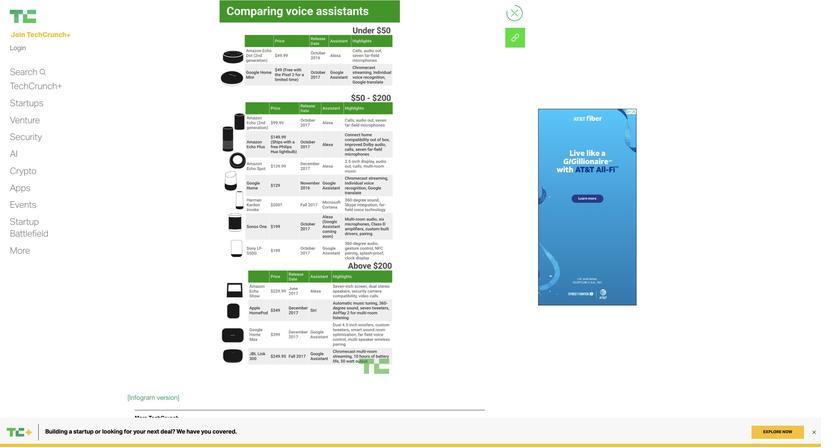 Task type: locate. For each thing, give the bounding box(es) containing it.
copy share link link
[[506, 28, 526, 48]]

startup
[[10, 216, 39, 227]]

venture link
[[10, 114, 40, 126]]

0 vertical spatial techcrunch
[[27, 30, 67, 39]]

techcrunch
[[27, 30, 67, 39], [149, 416, 179, 422]]

events link
[[10, 199, 36, 211]]

more link
[[10, 245, 30, 256]]

share on reddit image
[[506, 28, 526, 48]]

share on linkedin image
[[506, 28, 526, 48]]

0 horizontal spatial more
[[10, 245, 30, 256]]

techcrunch down version]
[[149, 416, 179, 422]]

techcrunch image
[[10, 10, 36, 23]]

techcrunch+ link
[[10, 80, 62, 92]]

facebook link
[[506, 28, 526, 48]]

search
[[10, 66, 37, 77]]

security
[[10, 131, 42, 143]]

techcrunch down techcrunch link at the top left of the page
[[27, 30, 67, 39]]

security link
[[10, 131, 42, 143]]

ai
[[10, 148, 18, 159]]

0 horizontal spatial techcrunch
[[27, 30, 67, 39]]

[infogram version]
[[128, 394, 180, 402]]

techcrunch+
[[10, 80, 62, 92]]

google gives out offensive notebooks to black summit attendees image
[[133, 440, 305, 448]]

[infogram
[[128, 394, 155, 402]]

more down battlefield
[[10, 245, 30, 256]]

1 horizontal spatial techcrunch
[[149, 416, 179, 422]]

mail link
[[506, 28, 526, 48]]

join techcrunch +
[[10, 30, 70, 39]]

1 vertical spatial more
[[135, 416, 147, 422]]

0 vertical spatial more
[[10, 245, 30, 256]]

reddit link
[[506, 28, 526, 48]]

more
[[10, 245, 30, 256], [135, 416, 147, 422]]

1 horizontal spatial more
[[135, 416, 147, 422]]

techcrunch inside join techcrunch +
[[27, 30, 67, 39]]

battlefield
[[10, 228, 48, 239]]

search image
[[39, 69, 46, 75]]

1 vertical spatial techcrunch
[[149, 416, 179, 422]]

startup battlefield link
[[10, 216, 48, 239]]

more down [infogram on the bottom left of the page
[[135, 416, 147, 422]]

more for more
[[10, 245, 30, 256]]

close screen button
[[507, 5, 523, 21]]

apps
[[10, 182, 30, 193]]



Task type: vqa. For each thing, say whether or not it's contained in the screenshot.
ek
no



Task type: describe. For each thing, give the bounding box(es) containing it.
crypto
[[10, 165, 37, 176]]

login
[[10, 44, 26, 52]]

x link
[[506, 28, 526, 48]]

more techcrunch
[[135, 416, 179, 422]]

techcrunch for more
[[149, 416, 179, 422]]

techcrunch link
[[10, 10, 75, 23]]

close screen image
[[512, 10, 519, 17]]

ai link
[[10, 148, 18, 160]]

+
[[67, 31, 70, 39]]

version]
[[157, 394, 180, 402]]

venture
[[10, 114, 40, 126]]

join
[[10, 30, 25, 39]]

more for more techcrunch
[[135, 416, 147, 422]]

startup battlefield
[[10, 216, 48, 239]]

login link
[[10, 42, 26, 54]]

startups link
[[10, 97, 43, 109]]

[infogram version] link
[[128, 394, 180, 402]]

share on facebook image
[[506, 28, 526, 48]]

advertisement region
[[539, 109, 637, 306]]

startups
[[10, 97, 43, 109]]

techcrunch for join
[[27, 30, 67, 39]]

events
[[10, 199, 36, 210]]

copy share link image
[[506, 28, 526, 48]]

who is mira murati, openai's new interim ceo? image
[[315, 440, 488, 448]]

share over email image
[[506, 28, 526, 48]]

linkedin link
[[506, 28, 526, 48]]

share on x image
[[506, 28, 526, 48]]

crypto link
[[10, 165, 37, 177]]

apps link
[[10, 182, 30, 194]]



